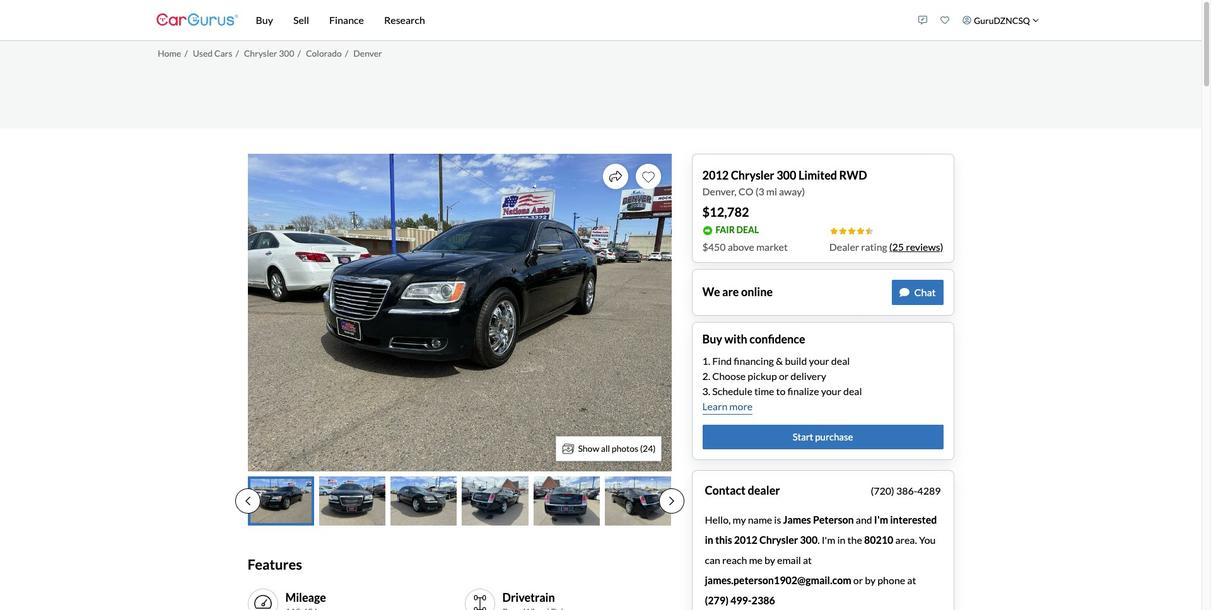 Task type: describe. For each thing, give the bounding box(es) containing it.
pickup
[[748, 371, 778, 383]]

the
[[848, 535, 863, 547]]

james
[[784, 514, 812, 526]]

this
[[716, 535, 733, 547]]

gurudzncsq button
[[957, 3, 1046, 38]]

2386
[[752, 595, 776, 607]]

interested
[[891, 514, 938, 526]]

(3
[[756, 185, 765, 197]]

menu bar containing buy
[[238, 0, 913, 40]]

purchase
[[816, 432, 854, 443]]

dealer
[[748, 484, 781, 498]]

by inside area. you can reach me by email at
[[765, 555, 776, 567]]

learn more link
[[703, 400, 753, 415]]

email
[[778, 555, 802, 567]]

time
[[755, 386, 775, 398]]

view vehicle photo 4 image
[[462, 477, 529, 527]]

1 / from the left
[[185, 48, 188, 59]]

choose
[[713, 371, 746, 383]]

show all photos (24) link
[[556, 436, 662, 462]]

and
[[856, 514, 873, 526]]

hello,
[[705, 514, 731, 526]]

photos
[[612, 444, 639, 454]]

fair
[[716, 225, 735, 236]]

4289
[[918, 485, 941, 497]]

buy button
[[246, 0, 283, 40]]

or inside 'find financing & build your deal choose pickup or delivery schedule time to finalize your deal learn more'
[[779, 371, 789, 383]]

in inside i'm interested in this
[[705, 535, 714, 547]]

reviews)
[[907, 241, 944, 253]]

me
[[750, 555, 763, 567]]

finance button
[[319, 0, 374, 40]]

i'm interested in this
[[705, 514, 938, 547]]

(279) 499-2386
[[705, 595, 776, 607]]

.
[[818, 535, 820, 547]]

3 / from the left
[[298, 48, 301, 59]]

vehicle full photo image
[[248, 154, 672, 472]]

are
[[723, 285, 739, 299]]

chrysler for .
[[760, 535, 799, 547]]

view vehicle photo 5 image
[[534, 477, 600, 527]]

chrysler for limited
[[731, 168, 775, 182]]

show all photos (24)
[[578, 444, 656, 454]]

confidence
[[750, 332, 806, 346]]

cargurus logo homepage link image
[[156, 2, 238, 38]]

james.peterson1902@gmail.com or by phone at
[[705, 575, 917, 587]]

2 in from the left
[[838, 535, 846, 547]]

home
[[158, 48, 181, 59]]

research button
[[374, 0, 435, 40]]

$450
[[703, 241, 726, 253]]

reach
[[723, 555, 748, 567]]

2012 chrysler 300 limited rwd denver, co (3 mi away)
[[703, 168, 868, 197]]

features
[[248, 557, 302, 574]]

0 vertical spatial deal
[[832, 355, 850, 367]]

denver,
[[703, 185, 737, 197]]

2012 for .
[[735, 535, 758, 547]]

find financing & build your deal choose pickup or delivery schedule time to finalize your deal learn more
[[703, 355, 863, 413]]

&
[[776, 355, 784, 367]]

can
[[705, 555, 721, 567]]

drivetrain image
[[470, 595, 490, 611]]

away)
[[780, 185, 806, 197]]

area.
[[896, 535, 918, 547]]

home / used cars / chrysler 300 / colorado / denver
[[158, 48, 382, 59]]

used cars link
[[193, 48, 232, 59]]

(25
[[890, 241, 905, 253]]

saved cars image
[[941, 16, 950, 25]]

we
[[703, 285, 721, 299]]

start
[[793, 432, 814, 443]]

more
[[730, 401, 753, 413]]

dealer
[[830, 241, 860, 253]]

sell button
[[283, 0, 319, 40]]

build
[[785, 355, 808, 367]]

386-
[[897, 485, 918, 497]]

hello, my name is james peterson and
[[705, 514, 875, 526]]

delivery
[[791, 371, 827, 383]]

to
[[777, 386, 786, 398]]

view vehicle photo 3 image
[[391, 477, 457, 527]]

1 vertical spatial at
[[908, 575, 917, 587]]

view vehicle photo 6 image
[[605, 477, 672, 527]]

is
[[775, 514, 782, 526]]



Task type: vqa. For each thing, say whether or not it's contained in the screenshot.
Chrysler 300 link
yes



Task type: locate. For each thing, give the bounding box(es) containing it.
by right me
[[765, 555, 776, 567]]

menu bar
[[238, 0, 913, 40]]

1 vertical spatial deal
[[844, 386, 863, 398]]

0 vertical spatial buy
[[256, 14, 273, 26]]

1 horizontal spatial i'm
[[875, 514, 889, 526]]

0 horizontal spatial at
[[804, 555, 812, 567]]

prev page image
[[245, 497, 250, 507]]

rwd
[[840, 168, 868, 182]]

in left this
[[705, 535, 714, 547]]

2 vertical spatial 300
[[801, 535, 818, 547]]

300 for limited
[[777, 168, 797, 182]]

colorado
[[306, 48, 342, 59]]

1 vertical spatial chrysler
[[731, 168, 775, 182]]

research
[[384, 14, 425, 26]]

1 vertical spatial buy
[[703, 332, 723, 346]]

0 vertical spatial i'm
[[875, 514, 889, 526]]

0 vertical spatial or
[[779, 371, 789, 383]]

1 vertical spatial i'm
[[822, 535, 836, 547]]

cars
[[214, 48, 232, 59]]

denver
[[354, 48, 382, 59]]

peterson
[[814, 514, 854, 526]]

300 inside 2012 chrysler 300 limited rwd denver, co (3 mi away)
[[777, 168, 797, 182]]

i'm right and
[[875, 514, 889, 526]]

home link
[[158, 48, 181, 59]]

at
[[804, 555, 812, 567], [908, 575, 917, 587]]

tab list
[[235, 477, 685, 527]]

area. you can reach me by email at
[[705, 535, 936, 567]]

1 horizontal spatial or
[[854, 575, 864, 587]]

2012 for limited
[[703, 168, 729, 182]]

or
[[779, 371, 789, 383], [854, 575, 864, 587]]

0 horizontal spatial buy
[[256, 14, 273, 26]]

or up to
[[779, 371, 789, 383]]

show
[[578, 444, 600, 454]]

add a car review image
[[919, 16, 928, 25]]

user icon image
[[963, 16, 972, 25]]

1 vertical spatial 300
[[777, 168, 797, 182]]

chrysler up "co"
[[731, 168, 775, 182]]

/ right the cars
[[236, 48, 239, 59]]

at inside area. you can reach me by email at
[[804, 555, 812, 567]]

or left phone
[[854, 575, 864, 587]]

with
[[725, 332, 748, 346]]

cargurus logo homepage link link
[[156, 2, 238, 38]]

buy with confidence
[[703, 332, 806, 346]]

name
[[748, 514, 773, 526]]

1 vertical spatial or
[[854, 575, 864, 587]]

buy inside popup button
[[256, 14, 273, 26]]

comment image
[[900, 288, 910, 298]]

chrysler inside 2012 chrysler 300 limited rwd denver, co (3 mi away)
[[731, 168, 775, 182]]

chat button
[[892, 280, 944, 305]]

view vehicle photo 2 image
[[319, 477, 386, 527]]

0 horizontal spatial or
[[779, 371, 789, 383]]

1 horizontal spatial by
[[866, 575, 876, 587]]

finance
[[329, 14, 364, 26]]

fair deal
[[716, 225, 759, 236]]

used
[[193, 48, 213, 59]]

0 vertical spatial your
[[809, 355, 830, 367]]

chevron down image
[[1033, 17, 1040, 24]]

deal right build
[[832, 355, 850, 367]]

deal right finalize
[[844, 386, 863, 398]]

/ left used
[[185, 48, 188, 59]]

finalize
[[788, 386, 820, 398]]

financing
[[734, 355, 774, 367]]

share image
[[609, 170, 622, 183]]

dealer rating (25 reviews)
[[830, 241, 944, 253]]

4 / from the left
[[345, 48, 349, 59]]

chat
[[915, 286, 936, 298]]

1 horizontal spatial in
[[838, 535, 846, 547]]

2012 down my
[[735, 535, 758, 547]]

1 horizontal spatial buy
[[703, 332, 723, 346]]

james.peterson1902@gmail.com
[[705, 575, 852, 587]]

1 vertical spatial by
[[866, 575, 876, 587]]

mileage
[[286, 591, 326, 605]]

gurudzncsq menu
[[913, 3, 1046, 38]]

$450 above market
[[703, 241, 788, 253]]

you
[[920, 535, 936, 547]]

learn
[[703, 401, 728, 413]]

contact
[[705, 484, 746, 498]]

gurudzncsq menu item
[[957, 3, 1046, 38]]

0 horizontal spatial in
[[705, 535, 714, 547]]

0 horizontal spatial 300
[[279, 48, 294, 59]]

market
[[757, 241, 788, 253]]

2 horizontal spatial 300
[[801, 535, 818, 547]]

buy
[[256, 14, 273, 26], [703, 332, 723, 346]]

1 horizontal spatial 2012
[[735, 535, 758, 547]]

300 down the sell popup button
[[279, 48, 294, 59]]

2012 chrysler 300 . i'm in the 80210
[[735, 535, 894, 547]]

we are online
[[703, 285, 773, 299]]

schedule
[[713, 386, 753, 398]]

buy up chrysler 300 link
[[256, 14, 273, 26]]

1 vertical spatial your
[[822, 386, 842, 398]]

your up delivery
[[809, 355, 830, 367]]

by
[[765, 555, 776, 567], [866, 575, 876, 587]]

all
[[601, 444, 610, 454]]

view vehicle photo 1 image
[[248, 477, 314, 527]]

by left phone
[[866, 575, 876, 587]]

1 vertical spatial 2012
[[735, 535, 758, 547]]

in left the
[[838, 535, 846, 547]]

next page image
[[669, 497, 674, 507]]

phone
[[878, 575, 906, 587]]

mi
[[767, 185, 778, 197]]

2 / from the left
[[236, 48, 239, 59]]

0 vertical spatial by
[[765, 555, 776, 567]]

0 horizontal spatial by
[[765, 555, 776, 567]]

gurudzncsq
[[975, 15, 1031, 26]]

i'm
[[875, 514, 889, 526], [822, 535, 836, 547]]

/ left colorado link
[[298, 48, 301, 59]]

0 vertical spatial 300
[[279, 48, 294, 59]]

start purchase
[[793, 432, 854, 443]]

0 horizontal spatial i'm
[[822, 535, 836, 547]]

(24)
[[641, 444, 656, 454]]

499-
[[731, 595, 752, 607]]

your
[[809, 355, 830, 367], [822, 386, 842, 398]]

online
[[742, 285, 773, 299]]

0 vertical spatial 2012
[[703, 168, 729, 182]]

buy for buy
[[256, 14, 273, 26]]

300 up away) on the top of page
[[777, 168, 797, 182]]

i'm inside i'm interested in this
[[875, 514, 889, 526]]

start purchase button
[[703, 425, 944, 450]]

deal
[[737, 225, 759, 236]]

mileage image
[[253, 595, 273, 611]]

chrysler down the is
[[760, 535, 799, 547]]

at right phone
[[908, 575, 917, 587]]

co
[[739, 185, 754, 197]]

1 horizontal spatial at
[[908, 575, 917, 587]]

0 horizontal spatial 2012
[[703, 168, 729, 182]]

drivetrain
[[503, 591, 555, 605]]

0 vertical spatial at
[[804, 555, 812, 567]]

/ left the denver
[[345, 48, 349, 59]]

(279)
[[705, 595, 729, 607]]

2012 inside 2012 chrysler 300 limited rwd denver, co (3 mi away)
[[703, 168, 729, 182]]

sell
[[293, 14, 309, 26]]

1 in from the left
[[705, 535, 714, 547]]

1 horizontal spatial 300
[[777, 168, 797, 182]]

300 down james
[[801, 535, 818, 547]]

(25 reviews) button
[[890, 240, 944, 255]]

contact dealer
[[705, 484, 781, 498]]

your down delivery
[[822, 386, 842, 398]]

chrysler 300 link
[[244, 48, 294, 59]]

$12,782
[[703, 204, 750, 219]]

(720)
[[871, 485, 895, 497]]

buy left with
[[703, 332, 723, 346]]

2012
[[703, 168, 729, 182], [735, 535, 758, 547]]

300 for .
[[801, 535, 818, 547]]

chrysler down buy popup button
[[244, 48, 277, 59]]

at right 'email'
[[804, 555, 812, 567]]

rating
[[862, 241, 888, 253]]

i'm right .
[[822, 535, 836, 547]]

(720) 386-4289
[[871, 485, 941, 497]]

above
[[728, 241, 755, 253]]

0 vertical spatial chrysler
[[244, 48, 277, 59]]

find
[[713, 355, 732, 367]]

buy for buy with confidence
[[703, 332, 723, 346]]

2012 up denver,
[[703, 168, 729, 182]]

2 vertical spatial chrysler
[[760, 535, 799, 547]]

limited
[[799, 168, 838, 182]]



